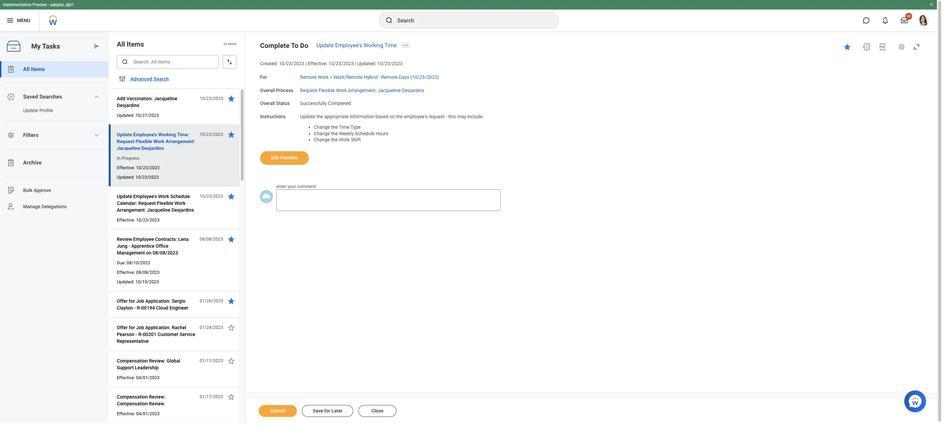 Task type: describe. For each thing, give the bounding box(es) containing it.
due:
[[117, 260, 126, 265]]

Search Workday  search field
[[398, 13, 545, 28]]

manage
[[23, 204, 40, 209]]

job for 00201
[[136, 325, 144, 330]]

item list element
[[109, 31, 245, 423]]

successfully completed
[[300, 101, 351, 106]]

saved searches
[[23, 93, 62, 100]]

star image for update employee's work schedule calendar: request flexible work arrangement: jacqueline desjardins
[[227, 192, 236, 201]]

the left weekly
[[331, 131, 338, 136]]

effective: down calendar:
[[117, 218, 135, 223]]

update employee's working time link
[[317, 42, 397, 49]]

0 vertical spatial request
[[300, 88, 318, 93]]

enter
[[277, 184, 287, 189]]

jacqueline inside 'update employee's work schedule calendar: request flexible work arrangement: jacqueline desjardins'
[[147, 207, 170, 213]]

all items button
[[0, 61, 109, 78]]

(10/23/2023)
[[411, 74, 439, 80]]

user plus image
[[7, 203, 15, 211]]

searches
[[39, 93, 62, 100]]

the left the 'shift'
[[331, 137, 338, 143]]

the left employee's
[[396, 114, 403, 119]]

inbox large image
[[902, 17, 909, 24]]

effective: 08/08/2023
[[117, 270, 160, 275]]

jacqueline inside add vaccination: jacqueline desjardins
[[154, 96, 177, 101]]

overall status
[[260, 101, 290, 106]]

application: for customer
[[145, 325, 171, 330]]

schedule inside 'update employee's work schedule calendar: request flexible work arrangement: jacqueline desjardins'
[[170, 194, 190, 199]]

sort image
[[226, 58, 233, 65]]

vaccination:
[[127, 96, 153, 101]]

overall status element
[[300, 97, 351, 107]]

- inside review employee contracts: lena jung - apprentice office management on 08/08/2023
[[129, 243, 130, 249]]

employee's for update employee's working time: request flexible work arrangement: jacqueline desjardins
[[133, 132, 157, 137]]

chevron down image for saved searches
[[94, 94, 100, 100]]

3 compensation from the top
[[117, 401, 148, 407]]

delegations
[[42, 204, 67, 209]]

leadership
[[135, 365, 159, 371]]

type
[[351, 124, 361, 130]]

effective: down the in progress
[[117, 165, 135, 170]]

adeptai_dpt1
[[50, 2, 74, 7]]

08/08/2023 inside review employee contracts: lena jung - apprentice office management on 08/08/2023
[[153, 250, 178, 256]]

compensation for review
[[117, 394, 148, 400]]

representative
[[117, 339, 149, 344]]

overall process
[[260, 88, 294, 93]]

desjardins inside request flexible work arrangement: jacqueline desjardins link
[[402, 88, 425, 93]]

2 vertical spatial 08/08/2023
[[136, 270, 160, 275]]

your
[[288, 184, 296, 189]]

search
[[154, 76, 169, 82]]

in
[[117, 156, 121, 161]]

desjardins inside add vaccination: jacqueline desjardins
[[117, 103, 139, 108]]

advanced search
[[131, 76, 169, 82]]

overall for overall process
[[260, 88, 275, 93]]

shift
[[351, 137, 361, 143]]

effective: down 'compensation review: compensation review'
[[117, 411, 135, 416]]

updated: 10/19/2023
[[117, 279, 159, 285]]

employee's for update employee's working time
[[335, 42, 363, 49]]

enter your comment
[[277, 184, 316, 189]]

flexible inside 'update employee's work schedule calendar: request flexible work arrangement: jacqueline desjardins'
[[157, 201, 174, 206]]

management
[[117, 250, 145, 256]]

0 vertical spatial 08/08/2023
[[200, 237, 223, 242]]

approve
[[34, 188, 51, 193]]

this
[[449, 114, 456, 119]]

request inside update employee's working time: request flexible work arrangement: jacqueline desjardins
[[117, 139, 135, 144]]

days
[[399, 74, 410, 80]]

transformation import image
[[93, 43, 100, 50]]

3 change from the top
[[314, 137, 330, 143]]

review: for compensation
[[149, 394, 166, 400]]

all items inside item list element
[[117, 40, 144, 48]]

items
[[228, 42, 237, 46]]

compensation review: compensation review button
[[117, 393, 196, 408]]

preview
[[33, 2, 47, 7]]

complete to do
[[260, 41, 309, 50]]

updated: for updated: 10/23/2023
[[117, 175, 135, 180]]

menu button
[[0, 10, 39, 31]]

later
[[332, 408, 343, 414]]

arrangement: inside 'update employee's work schedule calendar: request flexible work arrangement: jacqueline desjardins'
[[117, 207, 146, 213]]

work/remote
[[334, 74, 363, 80]]

review employee contracts: lena jung - apprentice office management on 08/08/2023 button
[[117, 235, 196, 257]]

submit button
[[259, 405, 297, 417]]

job for 00194
[[136, 298, 144, 304]]

fullscreen image
[[913, 43, 922, 51]]

desjardins inside 'update employee's work schedule calendar: request flexible work arrangement: jacqueline desjardins'
[[172, 207, 194, 213]]

manage delegations link
[[0, 199, 109, 215]]

all inside button
[[23, 66, 30, 72]]

update for update employee's work schedule calendar: request flexible work arrangement: jacqueline desjardins
[[117, 194, 132, 199]]

01/17/2023 for compensation review: compensation review
[[200, 394, 223, 399]]

for for clayton
[[129, 298, 135, 304]]

application: for cloud
[[145, 298, 171, 304]]

cloud
[[156, 305, 169, 311]]

add
[[117, 96, 125, 101]]

justify image
[[6, 16, 14, 24]]

time:
[[177, 132, 189, 137]]

search image
[[385, 16, 394, 24]]

00201
[[143, 332, 157, 337]]

items inside all items button
[[31, 66, 45, 72]]

apprentice
[[131, 243, 155, 249]]

add vaccination: jacqueline desjardins
[[117, 96, 177, 108]]

update employee's working time: request flexible work arrangement: jacqueline desjardins button
[[117, 131, 196, 152]]

offer for job application: rachel pearson ‎- r-00201 customer service representative
[[117, 325, 195, 344]]

>
[[330, 74, 333, 80]]

review employee contracts: lena jung - apprentice office management on 08/08/2023
[[117, 237, 189, 256]]

calendar:
[[117, 201, 137, 206]]

1 remote from the left
[[300, 74, 317, 80]]

2 star image from the top
[[227, 297, 236, 305]]

star image for review employee contracts: lena jung - apprentice office management on 08/08/2023
[[227, 235, 236, 243]]

arrangement: inside update employee's working time: request flexible work arrangement: jacqueline desjardins
[[166, 139, 195, 144]]

for for pearson
[[129, 325, 135, 330]]

‎- for pearson
[[136, 332, 137, 337]]

schedule inside change the time type change the weekly schedule hours change the work shift
[[355, 131, 375, 136]]

search image
[[122, 58, 128, 65]]

may
[[458, 114, 467, 119]]

for
[[260, 74, 267, 80]]

2 effective: 10/23/2023 from the top
[[117, 218, 160, 223]]

enter your comment text field
[[277, 189, 501, 211]]

archive
[[23, 159, 42, 166]]

successfully
[[300, 101, 327, 106]]

compensation review: global support leadership button
[[117, 357, 196, 372]]

advanced
[[131, 76, 152, 82]]

arrangement: inside request flexible work arrangement: jacqueline desjardins link
[[348, 88, 377, 93]]

completed
[[328, 101, 351, 106]]

edit
[[271, 155, 279, 160]]

time inside change the time type change the weekly schedule hours change the work shift
[[339, 124, 350, 130]]

1 change from the top
[[314, 124, 330, 130]]

the down appropriate
[[331, 124, 338, 130]]

gear image
[[899, 44, 906, 50]]

saved searches button
[[0, 89, 109, 105]]

action bar region
[[245, 398, 938, 423]]

0 vertical spatial flexible
[[319, 88, 335, 93]]

flexible inside update employee's working time: request flexible work arrangement: jacqueline desjardins
[[136, 139, 152, 144]]

1 horizontal spatial time
[[385, 42, 397, 49]]

to
[[291, 41, 299, 50]]

04/01/2023 for review
[[136, 411, 160, 416]]

request flexible work arrangement: jacqueline desjardins
[[300, 88, 425, 93]]

33 for 33
[[908, 14, 912, 18]]

profile logan mcneil image
[[919, 15, 930, 27]]

close button
[[359, 405, 397, 417]]

submit
[[270, 408, 286, 414]]

weekly
[[339, 131, 354, 136]]

bulk approve
[[23, 188, 51, 193]]

chevron down image for filters
[[94, 133, 100, 138]]

employee's
[[404, 114, 428, 119]]

33 button
[[898, 13, 913, 28]]

request flexible work arrangement: jacqueline desjardins link
[[300, 86, 425, 93]]

comment
[[297, 184, 316, 189]]

01/17/2023 for compensation review: global support leadership
[[200, 358, 223, 363]]

offer for job application: sergio clayton ‎- r-00194 cloud engineer button
[[117, 297, 196, 312]]

edit position
[[271, 155, 298, 160]]

33 items
[[223, 42, 237, 46]]

view printable version (pdf) image
[[879, 43, 888, 51]]

Search: All Items text field
[[117, 55, 219, 69]]

work inside update employee's working time: request flexible work arrangement: jacqueline desjardins
[[154, 139, 165, 144]]



Task type: vqa. For each thing, say whether or not it's contained in the screenshot.
"Search: All Items" text field
yes



Task type: locate. For each thing, give the bounding box(es) containing it.
0 horizontal spatial working
[[158, 132, 176, 137]]

job inside offer for job application: rachel pearson ‎- r-00201 customer service representative
[[136, 325, 144, 330]]

0 vertical spatial 33
[[908, 14, 912, 18]]

1 star image from the top
[[227, 235, 236, 243]]

perspective image
[[7, 131, 15, 139]]

engineer
[[170, 305, 188, 311]]

1 horizontal spatial 33
[[908, 14, 912, 18]]

01/17/2023
[[200, 358, 223, 363], [200, 394, 223, 399]]

request up successfully on the left of page
[[300, 88, 318, 93]]

updated: down the in progress
[[117, 175, 135, 180]]

overall for overall status
[[260, 101, 275, 106]]

remote work > work/remote hybrid - remote days (10/23/2023)
[[300, 74, 439, 80]]

0 vertical spatial 01/17/2023
[[200, 358, 223, 363]]

update employee's work schedule calendar: request flexible work arrangement: jacqueline desjardins
[[117, 194, 194, 213]]

1 horizontal spatial on
[[390, 114, 395, 119]]

0 horizontal spatial all items
[[23, 66, 45, 72]]

clock check image
[[7, 93, 15, 101]]

0 horizontal spatial all
[[23, 66, 30, 72]]

chevron down image inside saved searches dropdown button
[[94, 94, 100, 100]]

items down my
[[31, 66, 45, 72]]

0 horizontal spatial |
[[306, 61, 307, 66]]

remote
[[300, 74, 317, 80], [382, 74, 398, 80]]

clipboard image left "archive"
[[7, 159, 15, 167]]

2 compensation from the top
[[117, 394, 148, 400]]

filters button
[[0, 127, 109, 143]]

employee's up created: 10/23/2023 | effective: 10/23/2023 | updated: 10/23/2023 at top
[[335, 42, 363, 49]]

r- inside offer for job application: sergio clayton ‎- r-00194 cloud engineer
[[137, 305, 141, 311]]

job up "00194"
[[136, 298, 144, 304]]

2 vertical spatial compensation
[[117, 401, 148, 407]]

updated: for updated: 10/27/2023
[[117, 113, 135, 118]]

updated: 10/23/2023
[[117, 175, 159, 180]]

update up created: 10/23/2023 | effective: 10/23/2023 | updated: 10/23/2023 at top
[[317, 42, 334, 49]]

0 vertical spatial compensation
[[117, 358, 148, 364]]

1 horizontal spatial review
[[149, 401, 164, 407]]

2 01/17/2023 from the top
[[200, 394, 223, 399]]

1 vertical spatial review
[[149, 401, 164, 407]]

star image for add vaccination: jacqueline desjardins
[[227, 95, 236, 103]]

1 horizontal spatial request
[[138, 201, 156, 206]]

0 vertical spatial review:
[[149, 358, 166, 364]]

3 star image from the top
[[227, 357, 236, 365]]

2 vertical spatial flexible
[[157, 201, 174, 206]]

request
[[429, 114, 445, 119]]

my tasks element
[[0, 31, 109, 423]]

1 horizontal spatial arrangement:
[[166, 139, 195, 144]]

0 vertical spatial arrangement:
[[348, 88, 377, 93]]

effective: 04/01/2023
[[117, 375, 160, 380], [117, 411, 160, 416]]

1 horizontal spatial |
[[355, 61, 356, 66]]

‎- up "representative" on the bottom left of the page
[[136, 332, 137, 337]]

2 remote from the left
[[382, 74, 398, 80]]

‎-
[[134, 305, 136, 311], [136, 332, 137, 337]]

all up saved
[[23, 66, 30, 72]]

all items up search image at the left of the page
[[117, 40, 144, 48]]

‎- right clayton
[[134, 305, 136, 311]]

employee's for update employee's work schedule calendar: request flexible work arrangement: jacqueline desjardins
[[133, 194, 157, 199]]

0 vertical spatial offer
[[117, 298, 128, 304]]

request inside 'update employee's work schedule calendar: request flexible work arrangement: jacqueline desjardins'
[[138, 201, 156, 206]]

update for update employee's working time
[[317, 42, 334, 49]]

0 vertical spatial change
[[314, 124, 330, 130]]

33 left items
[[223, 42, 227, 46]]

for inside action bar region
[[325, 408, 331, 414]]

rename image
[[7, 186, 15, 194]]

0 vertical spatial ‎-
[[134, 305, 136, 311]]

1 effective: 10/23/2023 from the top
[[117, 165, 160, 170]]

1 vertical spatial request
[[117, 139, 135, 144]]

08/08/2023 right the "lena"
[[200, 237, 223, 242]]

10/19/2023
[[136, 279, 159, 285]]

2 horizontal spatial request
[[300, 88, 318, 93]]

1 vertical spatial arrangement:
[[166, 139, 195, 144]]

update inside update employee's working time: request flexible work arrangement: jacqueline desjardins
[[117, 132, 132, 137]]

2 effective: 04/01/2023 from the top
[[117, 411, 160, 416]]

list
[[0, 61, 109, 215]]

desjardins up updated: 10/23/2023
[[141, 145, 164, 151]]

due: 08/10/2023
[[117, 260, 150, 265]]

jacqueline down search
[[154, 96, 177, 101]]

1 vertical spatial effective: 10/23/2023
[[117, 218, 160, 223]]

compensation review: compensation review
[[117, 394, 166, 407]]

all items
[[117, 40, 144, 48], [23, 66, 45, 72]]

remote work > work/remote hybrid - remote days (10/23/2023) link
[[300, 73, 439, 80]]

the down the successfully completed
[[317, 114, 323, 119]]

effective: 04/01/2023 for review
[[117, 411, 160, 416]]

1 vertical spatial employee's
[[133, 132, 157, 137]]

0 vertical spatial for
[[129, 298, 135, 304]]

| up work/remote
[[355, 61, 356, 66]]

my tasks
[[31, 42, 60, 50]]

0 vertical spatial effective: 04/01/2023
[[117, 375, 160, 380]]

for inside offer for job application: sergio clayton ‎- r-00194 cloud engineer
[[129, 298, 135, 304]]

items up search image at the left of the page
[[127, 40, 144, 48]]

offer for offer for job application: rachel pearson ‎- r-00201 customer service representative
[[117, 325, 128, 330]]

rachel
[[172, 325, 186, 330]]

based
[[376, 114, 389, 119]]

clipboard image up clock check image in the top left of the page
[[7, 65, 15, 73]]

-
[[48, 2, 49, 7], [379, 74, 380, 80], [446, 114, 447, 119], [129, 243, 130, 249]]

0 vertical spatial schedule
[[355, 131, 375, 136]]

08/08/2023 down office
[[153, 250, 178, 256]]

- left this
[[446, 114, 447, 119]]

the
[[317, 114, 323, 119], [396, 114, 403, 119], [331, 124, 338, 130], [331, 131, 338, 136], [331, 137, 338, 143]]

1 offer from the top
[[117, 298, 128, 304]]

33 inside item list element
[[223, 42, 227, 46]]

filters
[[23, 132, 39, 138]]

notifications large image
[[883, 17, 890, 24]]

employee's up calendar:
[[133, 194, 157, 199]]

jacqueline down days
[[378, 88, 401, 93]]

application: up the cloud
[[145, 298, 171, 304]]

33 left profile logan mcneil image
[[908, 14, 912, 18]]

1 effective: 04/01/2023 from the top
[[117, 375, 160, 380]]

2 overall from the top
[[260, 101, 275, 106]]

update profile
[[23, 108, 53, 113]]

jacqueline inside update employee's working time: request flexible work arrangement: jacqueline desjardins
[[117, 145, 140, 151]]

2 vertical spatial arrangement:
[[117, 207, 146, 213]]

desjardins down days
[[402, 88, 425, 93]]

1 vertical spatial flexible
[[136, 139, 152, 144]]

chevron down image inside filters dropdown button
[[94, 133, 100, 138]]

all up search image at the left of the page
[[117, 40, 125, 48]]

2 horizontal spatial flexible
[[319, 88, 335, 93]]

all items inside all items button
[[23, 66, 45, 72]]

star image for compensation review: global support leadership
[[227, 357, 236, 365]]

working left the time: in the top of the page
[[158, 132, 176, 137]]

2 vertical spatial change
[[314, 137, 330, 143]]

1 horizontal spatial working
[[364, 42, 384, 49]]

0 vertical spatial all
[[117, 40, 125, 48]]

2 application: from the top
[[145, 325, 171, 330]]

review: inside compensation review: global support leadership
[[149, 358, 166, 364]]

‎- for clayton
[[134, 305, 136, 311]]

04/01/2023 for support
[[136, 375, 160, 380]]

on down apprentice
[[146, 250, 152, 256]]

1 horizontal spatial all items
[[117, 40, 144, 48]]

0 vertical spatial all items
[[117, 40, 144, 48]]

implementation
[[3, 2, 32, 7]]

0 horizontal spatial arrangement:
[[117, 207, 146, 213]]

review: for global
[[149, 358, 166, 364]]

1 horizontal spatial flexible
[[157, 201, 174, 206]]

implementation preview -   adeptai_dpt1
[[3, 2, 74, 7]]

0 horizontal spatial on
[[146, 250, 152, 256]]

1 chevron down image from the top
[[94, 94, 100, 100]]

1 horizontal spatial schedule
[[355, 131, 375, 136]]

| down do
[[306, 61, 307, 66]]

33
[[908, 14, 912, 18], [223, 42, 227, 46]]

‎- inside offer for job application: sergio clayton ‎- r-00194 cloud engineer
[[134, 305, 136, 311]]

offer for job application: rachel pearson ‎- r-00201 customer service representative button
[[117, 324, 196, 345]]

01/26/2023
[[200, 298, 223, 304]]

effective: 10/23/2023 up employee on the left of page
[[117, 218, 160, 223]]

job up 00201
[[136, 325, 144, 330]]

work inside change the time type change the weekly schedule hours change the work shift
[[339, 137, 350, 143]]

1 horizontal spatial remote
[[382, 74, 398, 80]]

1 review: from the top
[[149, 358, 166, 364]]

compensation
[[117, 358, 148, 364], [117, 394, 148, 400], [117, 401, 148, 407]]

effective:
[[308, 61, 328, 66], [117, 165, 135, 170], [117, 218, 135, 223], [117, 270, 135, 275], [117, 375, 135, 380], [117, 411, 135, 416]]

jacqueline up contracts: at the bottom left of the page
[[147, 207, 170, 213]]

1 vertical spatial effective: 04/01/2023
[[117, 411, 160, 416]]

0 vertical spatial 04/01/2023
[[136, 375, 160, 380]]

star image
[[227, 235, 236, 243], [227, 297, 236, 305], [227, 357, 236, 365]]

r- for 00201
[[138, 332, 143, 337]]

effective: down due:
[[117, 270, 135, 275]]

employee's inside update employee's working time: request flexible work arrangement: jacqueline desjardins
[[133, 132, 157, 137]]

2 job from the top
[[136, 325, 144, 330]]

update inside "list"
[[23, 108, 38, 113]]

jacqueline up the in progress
[[117, 145, 140, 151]]

2 change from the top
[[314, 131, 330, 136]]

- inside menu banner
[[48, 2, 49, 7]]

pearson
[[117, 332, 135, 337]]

offer inside offer for job application: rachel pearson ‎- r-00201 customer service representative
[[117, 325, 128, 330]]

1 vertical spatial r-
[[138, 332, 143, 337]]

1 vertical spatial ‎-
[[136, 332, 137, 337]]

offer for offer for job application: sergio clayton ‎- r-00194 cloud engineer
[[117, 298, 128, 304]]

employee's inside 'update employee's work schedule calendar: request flexible work arrangement: jacqueline desjardins'
[[133, 194, 157, 199]]

working for time:
[[158, 132, 176, 137]]

- right hybrid
[[379, 74, 380, 80]]

2 vertical spatial for
[[325, 408, 331, 414]]

1 vertical spatial review:
[[149, 394, 166, 400]]

working
[[364, 42, 384, 49], [158, 132, 176, 137]]

1 clipboard image from the top
[[7, 65, 15, 73]]

contracts:
[[155, 237, 177, 242]]

clipboard image inside all items button
[[7, 65, 15, 73]]

update down successfully on the left of page
[[300, 114, 316, 119]]

review inside 'compensation review: compensation review'
[[149, 401, 164, 407]]

application: up 00201
[[145, 325, 171, 330]]

r- for 00194
[[137, 305, 141, 311]]

updated: for updated: 10/19/2023
[[117, 279, 135, 285]]

tasks
[[42, 42, 60, 50]]

arrangement: down calendar:
[[117, 207, 146, 213]]

global
[[167, 358, 180, 364]]

update employee's working time
[[317, 42, 397, 49]]

service
[[180, 332, 195, 337]]

time down search icon
[[385, 42, 397, 49]]

office
[[156, 243, 169, 249]]

application:
[[145, 298, 171, 304], [145, 325, 171, 330]]

1 vertical spatial star image
[[227, 297, 236, 305]]

0 vertical spatial job
[[136, 298, 144, 304]]

r-
[[137, 305, 141, 311], [138, 332, 143, 337]]

08/10/2023
[[127, 260, 150, 265]]

0 horizontal spatial remote
[[300, 74, 317, 80]]

in progress
[[117, 156, 140, 161]]

0 vertical spatial chevron down image
[[94, 94, 100, 100]]

0 horizontal spatial time
[[339, 124, 350, 130]]

1 vertical spatial 01/17/2023
[[200, 394, 223, 399]]

on inside review employee contracts: lena jung - apprentice office management on 08/08/2023
[[146, 250, 152, 256]]

clipboard image for all items
[[7, 65, 15, 73]]

menu banner
[[0, 0, 938, 31]]

1 horizontal spatial all
[[117, 40, 125, 48]]

export to excel image
[[863, 43, 871, 51]]

effective: down do
[[308, 61, 328, 66]]

offer for job application: sergio clayton ‎- r-00194 cloud engineer
[[117, 298, 188, 311]]

save
[[313, 408, 323, 414]]

desjardins up the "lena"
[[172, 207, 194, 213]]

progress
[[122, 156, 140, 161]]

1 job from the top
[[136, 298, 144, 304]]

04/01/2023 down leadership
[[136, 375, 160, 380]]

1 vertical spatial working
[[158, 132, 176, 137]]

1 | from the left
[[306, 61, 307, 66]]

clipboard image inside archive button
[[7, 159, 15, 167]]

clipboard image for archive
[[7, 159, 15, 167]]

update for update the appropriate information based on the employee's request - this may include:
[[300, 114, 316, 119]]

1 vertical spatial items
[[31, 66, 45, 72]]

1 vertical spatial 08/08/2023
[[153, 250, 178, 256]]

effective: 10/23/2023 up updated: 10/23/2023
[[117, 165, 160, 170]]

1 vertical spatial schedule
[[170, 194, 190, 199]]

0 vertical spatial working
[[364, 42, 384, 49]]

1 overall from the top
[[260, 88, 275, 93]]

1 application: from the top
[[145, 298, 171, 304]]

- up management
[[129, 243, 130, 249]]

0 vertical spatial employee's
[[335, 42, 363, 49]]

0 horizontal spatial flexible
[[136, 139, 152, 144]]

2 chevron down image from the top
[[94, 133, 100, 138]]

work
[[318, 74, 329, 80], [336, 88, 347, 93], [339, 137, 350, 143], [154, 139, 165, 144], [158, 194, 169, 199], [175, 201, 186, 206]]

0 vertical spatial on
[[390, 114, 395, 119]]

1 vertical spatial job
[[136, 325, 144, 330]]

1 vertical spatial change
[[314, 131, 330, 136]]

0 vertical spatial review
[[117, 237, 132, 242]]

job inside offer for job application: sergio clayton ‎- r-00194 cloud engineer
[[136, 298, 144, 304]]

1 compensation from the top
[[117, 358, 148, 364]]

effective: 04/01/2023 for support
[[117, 375, 160, 380]]

1 vertical spatial all
[[23, 66, 30, 72]]

employee
[[133, 237, 154, 242]]

review: up leadership
[[149, 358, 166, 364]]

1 vertical spatial all items
[[23, 66, 45, 72]]

effective: down "support"
[[117, 375, 135, 380]]

list containing all items
[[0, 61, 109, 215]]

request up the in progress
[[117, 139, 135, 144]]

working for time
[[364, 42, 384, 49]]

1 vertical spatial on
[[146, 250, 152, 256]]

0 vertical spatial clipboard image
[[7, 65, 15, 73]]

1 vertical spatial for
[[129, 325, 135, 330]]

jung
[[117, 243, 128, 249]]

update down updated: 10/27/2023
[[117, 132, 132, 137]]

instructions
[[260, 114, 286, 119]]

10/27/2023
[[136, 113, 159, 118]]

overall up instructions
[[260, 101, 275, 106]]

updated: up remote work > work/remote hybrid - remote days (10/23/2023) link
[[358, 61, 377, 66]]

2 04/01/2023 from the top
[[136, 411, 160, 416]]

menu
[[17, 18, 30, 23]]

update inside 'update employee's work schedule calendar: request flexible work arrangement: jacqueline desjardins'
[[117, 194, 132, 199]]

working up remote work > work/remote hybrid - remote days (10/23/2023) link
[[364, 42, 384, 49]]

0 vertical spatial r-
[[137, 305, 141, 311]]

on right based at the top of the page
[[390, 114, 395, 119]]

1 vertical spatial 33
[[223, 42, 227, 46]]

r- inside offer for job application: rachel pearson ‎- r-00201 customer service representative
[[138, 332, 143, 337]]

1 vertical spatial overall
[[260, 101, 275, 106]]

employee's
[[335, 42, 363, 49], [133, 132, 157, 137], [133, 194, 157, 199]]

updated: down add
[[117, 113, 135, 118]]

flexible
[[319, 88, 335, 93], [136, 139, 152, 144], [157, 201, 174, 206]]

0 horizontal spatial review
[[117, 237, 132, 242]]

review: inside 'compensation review: compensation review'
[[149, 394, 166, 400]]

update down saved
[[23, 108, 38, 113]]

2 | from the left
[[355, 61, 356, 66]]

compensation inside compensation review: global support leadership
[[117, 358, 148, 364]]

0 vertical spatial items
[[127, 40, 144, 48]]

update for update employee's working time: request flexible work arrangement: jacqueline desjardins
[[117, 132, 132, 137]]

1 vertical spatial time
[[339, 124, 350, 130]]

employee's down 10/27/2023
[[133, 132, 157, 137]]

compensation review: global support leadership
[[117, 358, 180, 371]]

0 vertical spatial star image
[[227, 235, 236, 243]]

1 vertical spatial offer
[[117, 325, 128, 330]]

2 clipboard image from the top
[[7, 159, 15, 167]]

all
[[117, 40, 125, 48], [23, 66, 30, 72]]

updated: down effective: 08/08/2023
[[117, 279, 135, 285]]

1 vertical spatial compensation
[[117, 394, 148, 400]]

0 horizontal spatial items
[[31, 66, 45, 72]]

application: inside offer for job application: sergio clayton ‎- r-00194 cloud engineer
[[145, 298, 171, 304]]

0 vertical spatial application:
[[145, 298, 171, 304]]

advanced search button
[[128, 72, 172, 86]]

offer up pearson
[[117, 325, 128, 330]]

application: inside offer for job application: rachel pearson ‎- r-00201 customer service representative
[[145, 325, 171, 330]]

0 horizontal spatial 33
[[223, 42, 227, 46]]

0 vertical spatial effective: 10/23/2023
[[117, 165, 160, 170]]

star image for update employee's working time: request flexible work arrangement: jacqueline desjardins
[[227, 131, 236, 139]]

33 inside 33 button
[[908, 14, 912, 18]]

update for update profile
[[23, 108, 38, 113]]

1 vertical spatial 04/01/2023
[[136, 411, 160, 416]]

2 vertical spatial request
[[138, 201, 156, 206]]

chevron down image
[[94, 94, 100, 100], [94, 133, 100, 138]]

offer up clayton
[[117, 298, 128, 304]]

desjardins down add
[[117, 103, 139, 108]]

complete
[[260, 41, 290, 50]]

1 vertical spatial application:
[[145, 325, 171, 330]]

for up pearson
[[129, 325, 135, 330]]

2 horizontal spatial arrangement:
[[348, 88, 377, 93]]

for
[[129, 298, 135, 304], [129, 325, 135, 330], [325, 408, 331, 414]]

arrangement: down remote work > work/remote hybrid - remote days (10/23/2023)
[[348, 88, 377, 93]]

r- up "representative" on the bottom left of the page
[[138, 332, 143, 337]]

2 review: from the top
[[149, 394, 166, 400]]

bulk approve link
[[0, 182, 109, 199]]

arrangement: down the time: in the top of the page
[[166, 139, 195, 144]]

close
[[372, 408, 384, 414]]

08/08/2023 up 10/19/2023 at bottom left
[[136, 270, 160, 275]]

update employee's working time: request flexible work arrangement: jacqueline desjardins
[[117, 132, 195, 151]]

saved
[[23, 93, 38, 100]]

0 vertical spatial overall
[[260, 88, 275, 93]]

0 vertical spatial time
[[385, 42, 397, 49]]

effective: 04/01/2023 down 'compensation review: compensation review'
[[117, 411, 160, 416]]

compensation for support
[[117, 358, 148, 364]]

arrangement:
[[348, 88, 377, 93], [166, 139, 195, 144], [117, 207, 146, 213]]

request right calendar:
[[138, 201, 156, 206]]

2 offer from the top
[[117, 325, 128, 330]]

04/01/2023 down 'compensation review: compensation review'
[[136, 411, 160, 416]]

00194
[[141, 305, 155, 311]]

1 04/01/2023 from the top
[[136, 375, 160, 380]]

overall down for
[[260, 88, 275, 93]]

review inside review employee contracts: lena jung - apprentice office management on 08/08/2023
[[117, 237, 132, 242]]

updated: 10/27/2023
[[117, 113, 159, 118]]

r- right clayton
[[137, 305, 141, 311]]

01/24/2023
[[200, 325, 223, 330]]

desjardins inside update employee's working time: request flexible work arrangement: jacqueline desjardins
[[141, 145, 164, 151]]

10/23/2023
[[279, 61, 305, 66], [329, 61, 354, 66], [378, 61, 403, 66], [200, 96, 223, 101], [200, 132, 223, 137], [136, 165, 160, 170], [136, 175, 159, 180], [200, 194, 223, 199], [136, 218, 160, 223]]

for up clayton
[[129, 298, 135, 304]]

33 for 33 items
[[223, 42, 227, 46]]

review: down leadership
[[149, 394, 166, 400]]

for right "save"
[[325, 408, 331, 414]]

1 vertical spatial chevron down image
[[94, 133, 100, 138]]

close environment banner image
[[930, 2, 934, 6]]

lena
[[178, 237, 189, 242]]

save for later
[[313, 408, 343, 414]]

2 vertical spatial star image
[[227, 357, 236, 365]]

effective: 04/01/2023 down leadership
[[117, 375, 160, 380]]

remote left days
[[382, 74, 398, 80]]

manage delegations
[[23, 204, 67, 209]]

items inside item list element
[[127, 40, 144, 48]]

star image for compensation review: compensation review
[[227, 393, 236, 401]]

‎- inside offer for job application: rachel pearson ‎- r-00201 customer service representative
[[136, 332, 137, 337]]

clipboard image
[[7, 65, 15, 73], [7, 159, 15, 167]]

for inside offer for job application: rachel pearson ‎- r-00201 customer service representative
[[129, 325, 135, 330]]

1 horizontal spatial items
[[127, 40, 144, 48]]

offer inside offer for job application: sergio clayton ‎- r-00194 cloud engineer
[[117, 298, 128, 304]]

- right "preview" at the left of the page
[[48, 2, 49, 7]]

remote left >
[[300, 74, 317, 80]]

configure image
[[118, 75, 126, 83]]

update up calendar:
[[117, 194, 132, 199]]

all inside item list element
[[117, 40, 125, 48]]

created: 10/23/2023 | effective: 10/23/2023 | updated: 10/23/2023
[[260, 61, 403, 66]]

0 horizontal spatial schedule
[[170, 194, 190, 199]]

time up weekly
[[339, 124, 350, 130]]

1 01/17/2023 from the top
[[200, 358, 223, 363]]

all items down my
[[23, 66, 45, 72]]

star image
[[844, 43, 852, 51], [227, 95, 236, 103], [227, 131, 236, 139], [227, 192, 236, 201], [227, 324, 236, 332], [227, 393, 236, 401]]

2 vertical spatial employee's
[[133, 194, 157, 199]]

working inside update employee's working time: request flexible work arrangement: jacqueline desjardins
[[158, 132, 176, 137]]



